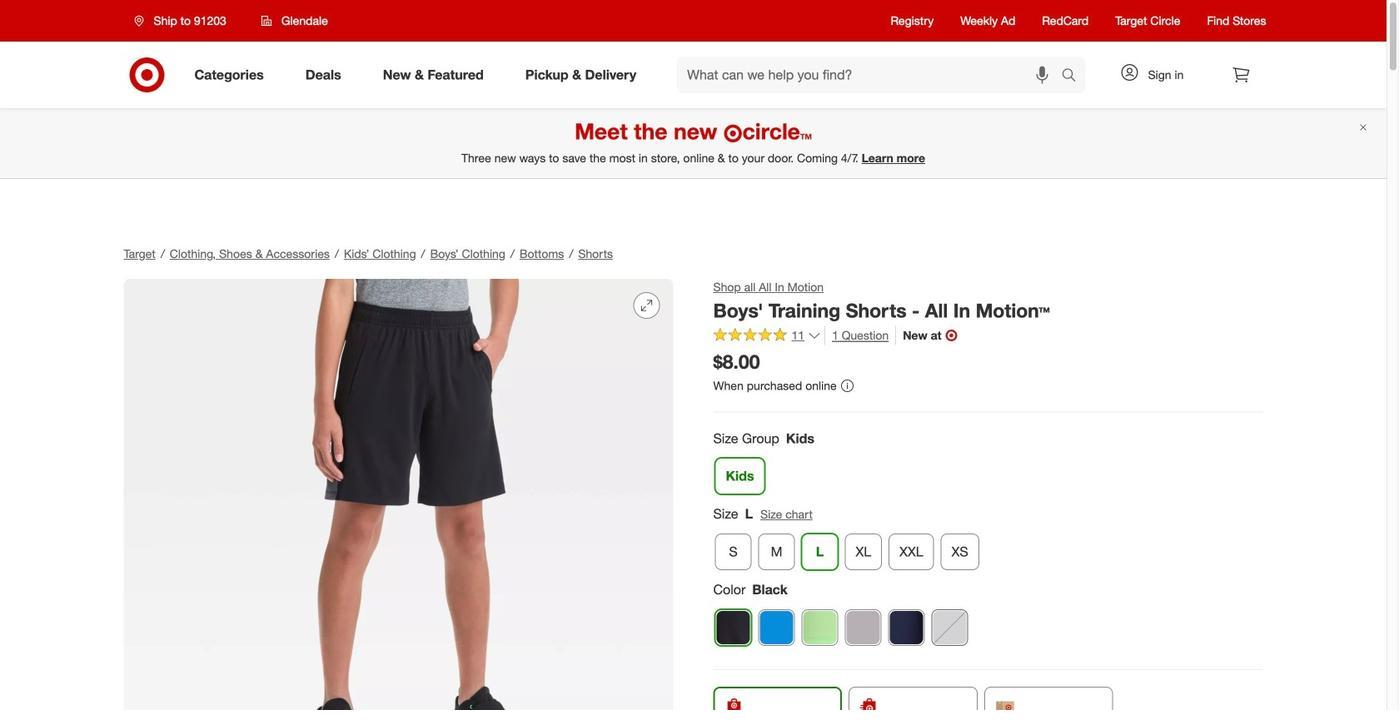 Task type: describe. For each thing, give the bounding box(es) containing it.
What can we help you find? suggestions appear below search field
[[677, 57, 1066, 93]]

blue image
[[759, 611, 794, 646]]



Task type: vqa. For each thing, say whether or not it's contained in the screenshot.
the leftmost to
no



Task type: locate. For each thing, give the bounding box(es) containing it.
group
[[712, 429, 1263, 502], [712, 505, 1263, 577]]

navy blue image
[[889, 611, 924, 646]]

1 group from the top
[[712, 429, 1263, 502]]

0 vertical spatial group
[[712, 429, 1263, 502]]

2 group from the top
[[712, 505, 1263, 577]]

1 vertical spatial group
[[712, 505, 1263, 577]]

black image
[[716, 611, 751, 646]]

light gray image
[[846, 611, 881, 646]]

boys' training shorts - all in motion™, 1 of 5 image
[[124, 279, 673, 711]]

heather black  - out of stock image
[[933, 611, 967, 646]]

green image
[[803, 611, 838, 646]]



